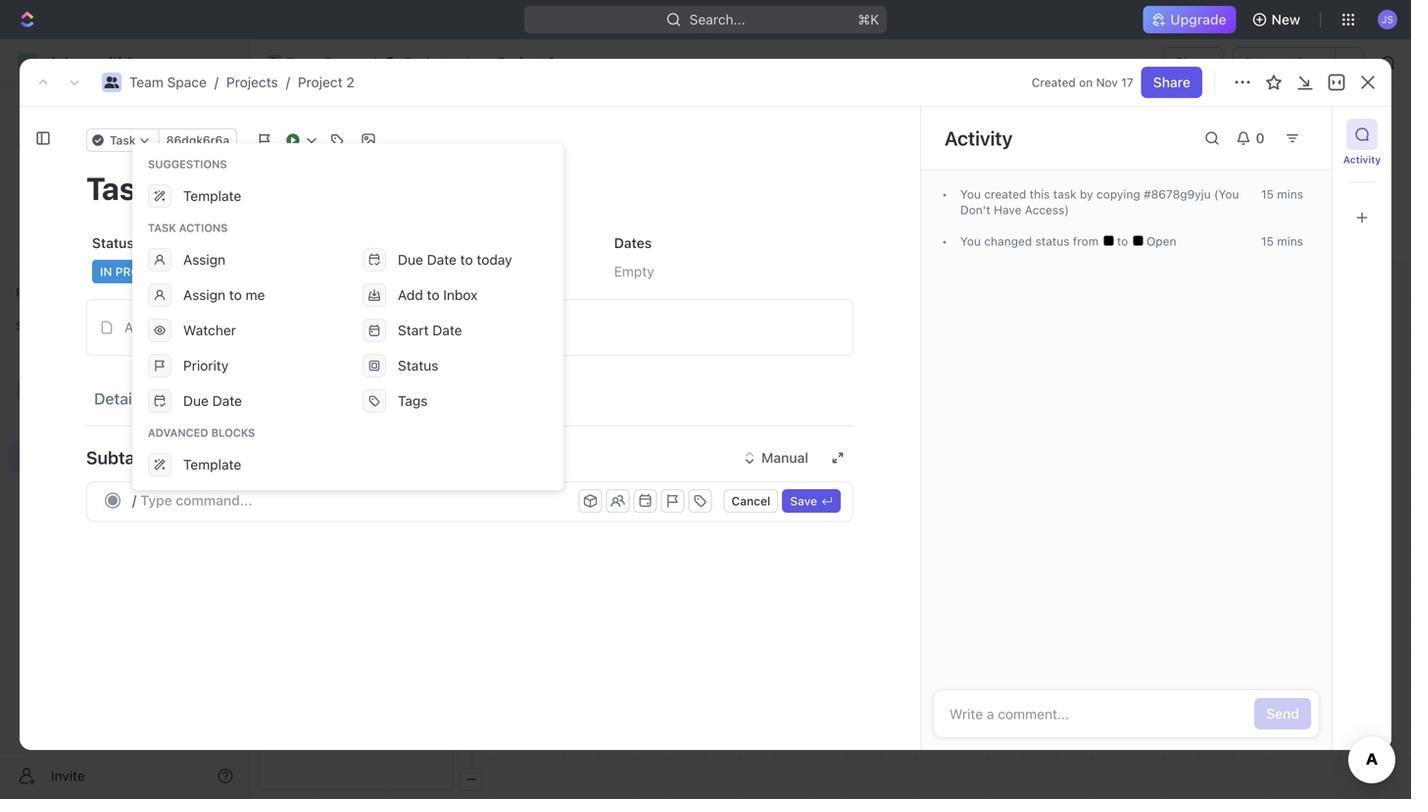 Task type: describe. For each thing, give the bounding box(es) containing it.
2 template from the top
[[183, 456, 241, 473]]

mins for changed status from
[[1278, 234, 1304, 248]]

team space link for user group icon
[[47, 375, 237, 406]]

subtasks for subtasks button
[[172, 389, 239, 408]]

open
[[1144, 234, 1177, 248]]

Edit task name text field
[[86, 170, 854, 207]]

search button
[[1076, 176, 1152, 204]]

table link
[[548, 176, 586, 204]]

17
[[1122, 75, 1134, 89]]

assigned
[[353, 235, 413, 251]]

team inside tree
[[47, 382, 81, 398]]

date for due date
[[212, 393, 242, 409]]

to for add to inbox
[[427, 287, 440, 303]]

advanced
[[148, 426, 208, 439]]

new
[[1272, 11, 1301, 27]]

add description button
[[93, 312, 847, 343]]

subtasks for subtasks dropdown button
[[86, 447, 163, 468]]

favorites
[[16, 285, 67, 299]]

task sidebar navigation tab list
[[1341, 119, 1384, 233]]

0 horizontal spatial task
[[148, 222, 176, 234]]

subtasks button
[[86, 434, 854, 481]]

task
[[1054, 187, 1077, 201]]

1 horizontal spatial projects link
[[226, 74, 278, 90]]

inbox link
[[8, 128, 241, 160]]

2 horizontal spatial projects link
[[380, 51, 461, 75]]

1 template from the top
[[183, 188, 241, 204]]

0 vertical spatial space
[[324, 54, 364, 71]]

upgrade
[[1171, 11, 1227, 27]]

to inside the 'task sidebar content' section
[[1118, 234, 1132, 248]]

0 horizontal spatial project 2 link
[[298, 74, 355, 90]]

you for changed status from
[[961, 234, 981, 248]]

inbox inside sidebar navigation
[[47, 136, 81, 152]]

due for due date to today
[[398, 251, 423, 268]]

search...
[[690, 11, 746, 27]]

start date
[[398, 322, 462, 338]]

0 horizontal spatial project 2
[[297, 117, 414, 150]]

add description
[[125, 319, 224, 335]]

add to inbox
[[398, 287, 478, 303]]

date for due date to today
[[427, 251, 457, 268]]

add for add to inbox
[[398, 287, 423, 303]]

1 vertical spatial 2
[[346, 74, 355, 90]]

1 horizontal spatial 2
[[391, 117, 408, 150]]

send button
[[1255, 698, 1312, 729]]

details button
[[86, 381, 152, 416]]

watcher
[[183, 322, 236, 338]]

0 vertical spatial user group image
[[268, 58, 281, 68]]

dates
[[614, 235, 652, 251]]

1 horizontal spatial inbox
[[443, 287, 478, 303]]

upgrade link
[[1143, 6, 1237, 33]]

0 vertical spatial status
[[92, 235, 134, 251]]

tags
[[398, 393, 428, 409]]

search
[[1101, 182, 1146, 198]]

advanced blocks
[[148, 426, 255, 439]]

share for share button on the right of the 17
[[1154, 74, 1191, 90]]

share button down upgrade link
[[1164, 47, 1225, 78]]

team space link for user group image to the bottom
[[129, 74, 207, 90]]

hide button
[[1156, 176, 1215, 204]]

to for assign to me
[[229, 287, 242, 303]]

send
[[1267, 705, 1300, 722]]

automations
[[1244, 54, 1325, 71]]

blocks
[[211, 426, 255, 439]]

subtasks button
[[164, 381, 247, 416]]

(you
[[1215, 187, 1240, 201]]

1 horizontal spatial space
[[167, 74, 207, 90]]

15 mins for changed status from
[[1262, 234, 1304, 248]]

due date
[[183, 393, 242, 409]]

save
[[790, 494, 818, 508]]

customize button
[[1219, 176, 1320, 204]]

projects inside tree
[[59, 415, 111, 431]]

by
[[1080, 187, 1094, 201]]

space inside tree
[[85, 382, 124, 398]]

to left today
[[461, 251, 473, 268]]

suggestions
[[148, 158, 227, 171]]

86dqk6r6a button
[[158, 128, 237, 152]]

today
[[477, 251, 512, 268]]

86dqk6r6a
[[166, 133, 230, 147]]

due for due date
[[183, 393, 209, 409]]

1 horizontal spatial team space
[[286, 54, 364, 71]]

1 horizontal spatial project 2
[[498, 54, 556, 71]]

date for start date
[[433, 322, 462, 338]]

start
[[398, 322, 429, 338]]

share for share button underneath upgrade link
[[1176, 54, 1213, 71]]

this
[[1030, 187, 1050, 201]]

from
[[1073, 234, 1099, 248]]

automations button
[[1234, 48, 1335, 77]]

you for created this task by copying
[[961, 187, 981, 201]]



Task type: locate. For each thing, give the bounding box(es) containing it.
1 vertical spatial task
[[148, 222, 176, 234]]

team up 'home' link
[[129, 74, 164, 90]]

0 horizontal spatial activity
[[945, 126, 1013, 150]]

due
[[398, 251, 423, 268], [183, 393, 209, 409]]

0 horizontal spatial status
[[92, 235, 134, 251]]

add inside 'button'
[[125, 319, 150, 335]]

subtasks inside dropdown button
[[86, 447, 163, 468]]

1 vertical spatial date
[[433, 322, 462, 338]]

add task button
[[1258, 119, 1341, 150]]

0 horizontal spatial projects
[[59, 415, 111, 431]]

dashboards link
[[8, 195, 241, 226]]

template
[[183, 188, 241, 204], [183, 456, 241, 473]]

add task
[[1270, 126, 1329, 142]]

to
[[1118, 234, 1132, 248], [417, 235, 430, 251], [461, 251, 473, 268], [229, 287, 242, 303], [427, 287, 440, 303]]

0 vertical spatial 2
[[547, 54, 556, 71]]

assign up watcher
[[183, 287, 226, 303]]

0 vertical spatial subtasks
[[172, 389, 239, 408]]

1 horizontal spatial activity
[[1344, 154, 1382, 165]]

2 horizontal spatial team
[[286, 54, 320, 71]]

task inside add task button
[[1300, 126, 1329, 142]]

actions
[[179, 222, 228, 234]]

space
[[324, 54, 364, 71], [167, 74, 207, 90], [85, 382, 124, 398]]

on
[[1080, 75, 1093, 89]]

assign for assign
[[183, 251, 226, 268]]

⌘k
[[858, 11, 880, 27]]

project 2 link
[[473, 51, 561, 75], [298, 74, 355, 90]]

1 15 from the top
[[1262, 187, 1274, 201]]

2 vertical spatial add
[[125, 319, 150, 335]]

1 horizontal spatial status
[[398, 357, 439, 374]]

2 horizontal spatial space
[[324, 54, 364, 71]]

table
[[552, 182, 586, 198]]

0 horizontal spatial 2
[[346, 74, 355, 90]]

changed
[[985, 234, 1033, 248]]

new button
[[1245, 4, 1313, 35]]

0 vertical spatial team
[[286, 54, 320, 71]]

to left open
[[1118, 234, 1132, 248]]

to up the due date to today
[[417, 235, 430, 251]]

0 vertical spatial mins
[[1278, 187, 1304, 201]]

team right user group icon
[[47, 382, 81, 398]]

2 mins from the top
[[1278, 234, 1304, 248]]

15 mins up search tasks... text field
[[1262, 187, 1304, 201]]

2
[[547, 54, 556, 71], [346, 74, 355, 90], [391, 117, 408, 150]]

/
[[372, 54, 376, 71], [465, 54, 469, 71], [215, 74, 219, 90], [286, 74, 290, 90], [132, 492, 137, 508]]

template down advanced blocks at left bottom
[[183, 456, 241, 473]]

2 horizontal spatial add
[[1270, 126, 1296, 142]]

team space right user group icon
[[47, 382, 124, 398]]

2 vertical spatial team
[[47, 382, 81, 398]]

user group image up 'home' link
[[104, 76, 119, 88]]

subtasks down priority
[[172, 389, 239, 408]]

1 vertical spatial assign
[[183, 287, 226, 303]]

to up start date
[[427, 287, 440, 303]]

to for assigned to
[[417, 235, 430, 251]]

cancel button
[[724, 489, 779, 513]]

changed status from
[[981, 234, 1102, 248]]

0 vertical spatial share
[[1176, 54, 1213, 71]]

date right start
[[433, 322, 462, 338]]

share
[[1176, 54, 1213, 71], [1154, 74, 1191, 90]]

0 vertical spatial due
[[398, 251, 423, 268]]

priority
[[183, 357, 229, 374]]

add
[[1270, 126, 1296, 142], [398, 287, 423, 303], [125, 319, 150, 335]]

1 vertical spatial user group image
[[104, 76, 119, 88]]

add for add description
[[125, 319, 150, 335]]

0 vertical spatial activity
[[945, 126, 1013, 150]]

#8678g9yju
[[1144, 187, 1211, 201]]

0 horizontal spatial team space
[[47, 382, 124, 398]]

2 vertical spatial date
[[212, 393, 242, 409]]

activity
[[945, 126, 1013, 150], [1344, 154, 1382, 165]]

0 horizontal spatial space
[[85, 382, 124, 398]]

#8678g9yju (you don't have access)
[[961, 187, 1240, 217]]

task actions
[[148, 222, 228, 234]]

1 15 mins from the top
[[1262, 187, 1304, 201]]

team space
[[286, 54, 364, 71], [47, 382, 124, 398]]

1 vertical spatial mins
[[1278, 234, 1304, 248]]

you
[[961, 187, 981, 201], [961, 234, 981, 248]]

1 horizontal spatial projects
[[226, 74, 278, 90]]

status
[[1036, 234, 1070, 248]]

team up team space / projects / project 2
[[286, 54, 320, 71]]

2 vertical spatial projects
[[59, 415, 111, 431]]

created
[[1032, 75, 1076, 89]]

mins
[[1278, 187, 1304, 201], [1278, 234, 1304, 248]]

you down don't
[[961, 234, 981, 248]]

0 vertical spatial you
[[961, 187, 981, 201]]

tree inside sidebar navigation
[[8, 341, 241, 606]]

1 vertical spatial activity
[[1344, 154, 1382, 165]]

1 vertical spatial inbox
[[443, 287, 478, 303]]

inbox up add description 'button'
[[443, 287, 478, 303]]

1 vertical spatial projects
[[226, 74, 278, 90]]

mins for created this task by copying
[[1278, 187, 1304, 201]]

projects link inside tree
[[59, 408, 186, 439]]

Search tasks... text field
[[1168, 223, 1364, 252]]

2 15 from the top
[[1262, 234, 1274, 248]]

0 vertical spatial project 2
[[498, 54, 556, 71]]

0 vertical spatial 15 mins
[[1262, 187, 1304, 201]]

2 horizontal spatial projects
[[405, 54, 457, 71]]

subtasks
[[172, 389, 239, 408], [86, 447, 163, 468]]

assign for assign to me
[[183, 287, 226, 303]]

2 vertical spatial 2
[[391, 117, 408, 150]]

created this task by copying
[[981, 187, 1144, 201]]

15 down customize button
[[1262, 234, 1274, 248]]

date
[[427, 251, 457, 268], [433, 322, 462, 338], [212, 393, 242, 409]]

1 vertical spatial space
[[167, 74, 207, 90]]

cancel
[[732, 494, 771, 508]]

15
[[1262, 187, 1274, 201], [1262, 234, 1274, 248]]

due up advanced blocks at left bottom
[[183, 393, 209, 409]]

customize
[[1245, 182, 1314, 198]]

2 you from the top
[[961, 234, 981, 248]]

team space up team space / projects / project 2
[[286, 54, 364, 71]]

project 2
[[498, 54, 556, 71], [297, 117, 414, 150]]

1 vertical spatial due
[[183, 393, 209, 409]]

2 assign from the top
[[183, 287, 226, 303]]

0 horizontal spatial team
[[47, 382, 81, 398]]

2 vertical spatial space
[[85, 382, 124, 398]]

template up actions
[[183, 188, 241, 204]]

share button
[[1164, 47, 1225, 78], [1142, 67, 1203, 98]]

favorites button
[[8, 280, 75, 304]]

invite
[[51, 768, 85, 784]]

0 vertical spatial date
[[427, 251, 457, 268]]

status
[[92, 235, 134, 251], [398, 357, 439, 374]]

0 vertical spatial projects
[[405, 54, 457, 71]]

created
[[985, 187, 1027, 201]]

inbox down home
[[47, 136, 81, 152]]

activity inside the 'task sidebar content' section
[[945, 126, 1013, 150]]

user group image
[[20, 384, 35, 396]]

assign down actions
[[183, 251, 226, 268]]

status down start
[[398, 357, 439, 374]]

due date to today
[[398, 251, 512, 268]]

1 vertical spatial template
[[183, 456, 241, 473]]

0 horizontal spatial inbox
[[47, 136, 81, 152]]

1 vertical spatial you
[[961, 234, 981, 248]]

1 mins from the top
[[1278, 187, 1304, 201]]

1 vertical spatial 15
[[1262, 234, 1274, 248]]

spaces
[[16, 319, 57, 332]]

0 horizontal spatial projects link
[[59, 408, 186, 439]]

1 vertical spatial team
[[129, 74, 164, 90]]

sidebar navigation
[[0, 39, 250, 799]]

date up blocks
[[212, 393, 242, 409]]

nov
[[1097, 75, 1119, 89]]

share right the 17
[[1154, 74, 1191, 90]]

1 vertical spatial 15 mins
[[1262, 234, 1304, 248]]

share down upgrade link
[[1176, 54, 1213, 71]]

1 horizontal spatial team
[[129, 74, 164, 90]]

15 for created this task by copying
[[1262, 187, 1274, 201]]

15 mins for created this task by copying
[[1262, 187, 1304, 201]]

share button right the 17
[[1142, 67, 1203, 98]]

1 you from the top
[[961, 187, 981, 201]]

1 vertical spatial subtasks
[[86, 447, 163, 468]]

2 vertical spatial project
[[297, 117, 385, 150]]

1 horizontal spatial add
[[398, 287, 423, 303]]

0 horizontal spatial due
[[183, 393, 209, 409]]

project
[[498, 54, 544, 71], [298, 74, 343, 90], [297, 117, 385, 150]]

1 vertical spatial status
[[398, 357, 439, 374]]

subtasks inside button
[[172, 389, 239, 408]]

0 vertical spatial assign
[[183, 251, 226, 268]]

date up add to inbox
[[427, 251, 457, 268]]

add up customize
[[1270, 126, 1296, 142]]

don't
[[961, 203, 991, 217]]

copying
[[1097, 187, 1141, 201]]

1 vertical spatial share
[[1154, 74, 1191, 90]]

task left actions
[[148, 222, 176, 234]]

home
[[47, 102, 85, 119]]

0 vertical spatial add
[[1270, 126, 1296, 142]]

1 horizontal spatial user group image
[[268, 58, 281, 68]]

1 horizontal spatial due
[[398, 251, 423, 268]]

projects
[[405, 54, 457, 71], [226, 74, 278, 90], [59, 415, 111, 431]]

me
[[246, 287, 265, 303]]

2 15 mins from the top
[[1262, 234, 1304, 248]]

0 vertical spatial project
[[498, 54, 544, 71]]

hide
[[1180, 182, 1210, 198]]

mins up search tasks... text field
[[1278, 187, 1304, 201]]

you up don't
[[961, 187, 981, 201]]

mins down customize
[[1278, 234, 1304, 248]]

projects link
[[380, 51, 461, 75], [226, 74, 278, 90], [59, 408, 186, 439]]

1 horizontal spatial task
[[1300, 126, 1329, 142]]

access)
[[1025, 203, 1070, 217]]

home link
[[8, 95, 241, 126]]

to left the me
[[229, 287, 242, 303]]

assign
[[183, 251, 226, 268], [183, 287, 226, 303]]

15 mins
[[1262, 187, 1304, 201], [1262, 234, 1304, 248]]

add for add task
[[1270, 126, 1296, 142]]

subtasks down advanced at the bottom
[[86, 447, 163, 468]]

user group image up team space / projects / project 2
[[268, 58, 281, 68]]

team space link inside tree
[[47, 375, 237, 406]]

assign to me
[[183, 287, 265, 303]]

details
[[94, 389, 144, 408]]

1 vertical spatial team space
[[47, 382, 124, 398]]

0 vertical spatial 15
[[1262, 187, 1274, 201]]

0 horizontal spatial user group image
[[104, 76, 119, 88]]

0 vertical spatial template
[[183, 188, 241, 204]]

1 vertical spatial project 2
[[297, 117, 414, 150]]

1 horizontal spatial subtasks
[[172, 389, 239, 408]]

save button
[[783, 489, 841, 513]]

0 horizontal spatial add
[[125, 319, 150, 335]]

team space link
[[262, 51, 368, 75], [129, 74, 207, 90], [47, 375, 237, 406]]

tree containing team space
[[8, 341, 241, 606]]

2 horizontal spatial 2
[[547, 54, 556, 71]]

task sidebar content section
[[921, 107, 1332, 750]]

team space / projects / project 2
[[129, 74, 355, 90]]

task
[[1300, 126, 1329, 142], [148, 222, 176, 234]]

team
[[286, 54, 320, 71], [129, 74, 164, 90], [47, 382, 81, 398]]

have
[[994, 203, 1022, 217]]

1 vertical spatial add
[[398, 287, 423, 303]]

description
[[153, 319, 224, 335]]

activity inside task sidebar navigation tab list
[[1344, 154, 1382, 165]]

2 inside project 2 link
[[547, 54, 556, 71]]

add up start
[[398, 287, 423, 303]]

status down 'dashboards' link
[[92, 235, 134, 251]]

1 vertical spatial project
[[298, 74, 343, 90]]

0 vertical spatial team space
[[286, 54, 364, 71]]

user group image
[[268, 58, 281, 68], [104, 76, 119, 88]]

tree
[[8, 341, 241, 606]]

add left description
[[125, 319, 150, 335]]

created on nov 17
[[1032, 75, 1134, 89]]

1 assign from the top
[[183, 251, 226, 268]]

0 vertical spatial task
[[1300, 126, 1329, 142]]

15 right (you
[[1262, 187, 1274, 201]]

due down assigned to
[[398, 251, 423, 268]]

1 horizontal spatial project 2 link
[[473, 51, 561, 75]]

dashboards
[[47, 202, 123, 219]]

team space inside tree
[[47, 382, 124, 398]]

0 horizontal spatial subtasks
[[86, 447, 163, 468]]

assigned to
[[353, 235, 430, 251]]

15 for changed status from
[[1262, 234, 1274, 248]]

add inside button
[[1270, 126, 1296, 142]]

15 mins down customize
[[1262, 234, 1304, 248]]

0 vertical spatial inbox
[[47, 136, 81, 152]]

task left task sidebar navigation tab list
[[1300, 126, 1329, 142]]



Task type: vqa. For each thing, say whether or not it's contained in the screenshot.
Priority dropdown button
no



